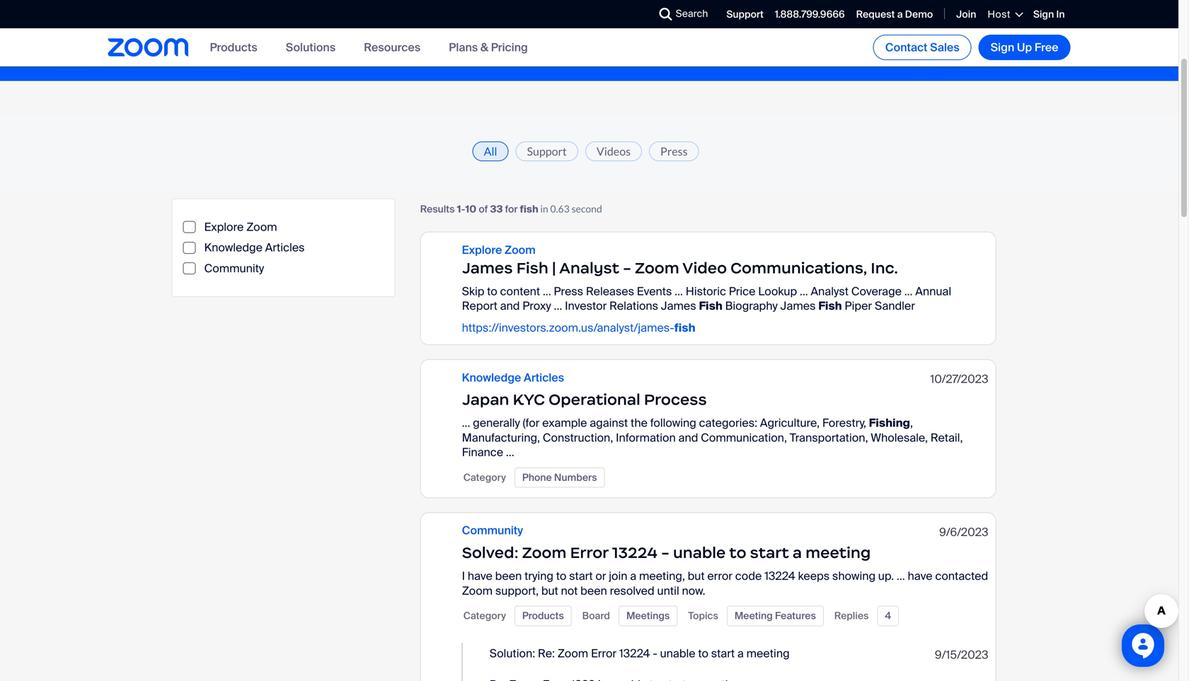 Task type: vqa. For each thing, say whether or not it's contained in the screenshot.
Us & Canada Number associated with Unlimited
no



Task type: locate. For each thing, give the bounding box(es) containing it.
1 vertical spatial and
[[679, 431, 698, 446]]

skip
[[462, 284, 484, 299]]

support right search
[[727, 8, 764, 21]]

2 horizontal spatial fish
[[819, 299, 842, 314]]

i
[[462, 569, 465, 584]]

0 vertical spatial sign
[[1033, 8, 1054, 21]]

... right finance
[[506, 446, 514, 460]]

and left proxy
[[500, 299, 520, 314]]

free
[[1035, 40, 1059, 55]]

10/27/2023
[[930, 372, 989, 387]]

topics
[[688, 610, 718, 623]]

13224 up join
[[612, 544, 658, 563]]

1 horizontal spatial meeting
[[806, 544, 871, 563]]

- up the releases
[[623, 259, 631, 278]]

knowledge articles
[[204, 240, 305, 255], [462, 370, 564, 385]]

0 horizontal spatial press
[[554, 284, 583, 299]]

0 vertical spatial products
[[210, 40, 257, 55]]

start down topics
[[711, 647, 735, 661]]

james inside skip to content ... press releases events ... historic price lookup ... analyst coverage ... annual report and proxy ... investor relations james
[[661, 299, 696, 314]]

... down the communications,
[[800, 284, 808, 299]]

fish left in
[[520, 203, 538, 216]]

articles up kyc
[[524, 370, 564, 385]]

0 horizontal spatial knowledge
[[204, 240, 263, 255]]

1 vertical spatial meeting
[[747, 647, 790, 661]]

fish left the price
[[699, 299, 723, 314]]

support button
[[516, 142, 578, 161]]

1 horizontal spatial analyst
[[811, 284, 849, 299]]

0 horizontal spatial and
[[500, 299, 520, 314]]

1 horizontal spatial explore
[[462, 243, 502, 258]]

2 horizontal spatial start
[[750, 544, 789, 563]]

solutions
[[286, 40, 336, 55]]

... inside solved: zoom error 13224 - unable to start a meeting i have been trying to start or join a meeting, but error code 13224 keeps showing up. ... have contacted zoom support, but not been resolved until now.
[[897, 569, 905, 584]]

have
[[468, 569, 493, 584], [908, 569, 933, 584]]

generally
[[473, 416, 520, 431]]

1 horizontal spatial james
[[661, 299, 696, 314]]

1 vertical spatial sign
[[991, 40, 1015, 55]]

13224
[[612, 544, 658, 563], [765, 569, 796, 584], [619, 647, 650, 661]]

solution:
[[490, 647, 535, 661]]

13224 right code at the right bottom
[[765, 569, 796, 584]]

0 horizontal spatial sign
[[991, 40, 1015, 55]]

sign up free
[[991, 40, 1059, 55]]

- up meeting,
[[661, 544, 670, 563]]

category down the support,
[[463, 610, 506, 623]]

unable
[[673, 544, 726, 563], [660, 647, 696, 661]]

fish left "|"
[[516, 259, 548, 278]]

content
[[500, 284, 540, 299]]

1 vertical spatial 13224
[[765, 569, 796, 584]]

code
[[735, 569, 762, 584]]

1 horizontal spatial support
[[727, 8, 764, 21]]

1 vertical spatial start
[[569, 569, 593, 584]]

0 vertical spatial and
[[500, 299, 520, 314]]

james inside explore zoom james fish | analyst - zoom video communications, inc.
[[462, 259, 513, 278]]

james down explore zoom "button"
[[462, 259, 513, 278]]

to inside skip to content ... press releases events ... historic price lookup ... analyst coverage ... annual report and proxy ... investor relations james
[[487, 284, 497, 299]]

1 horizontal spatial fish
[[675, 321, 696, 336]]

products button
[[210, 40, 257, 55]]

... right the events
[[675, 284, 683, 299]]

james down the communications,
[[781, 299, 816, 314]]

analyst up the releases
[[559, 259, 619, 278]]

and down process at the right of page
[[679, 431, 698, 446]]

request a demo
[[856, 8, 933, 21]]

been down solved:
[[495, 569, 522, 584]]

explore inside explore zoom james fish | analyst - zoom video communications, inc.
[[462, 243, 502, 258]]

fish down skip to content ... press releases events ... historic price lookup ... analyst coverage ... annual report and proxy ... investor relations james
[[675, 321, 696, 336]]

https://investors.zoom.us/analyst/james- fish
[[462, 321, 696, 336]]

but left the not on the bottom of the page
[[541, 584, 558, 599]]

analyst down the communications,
[[811, 284, 849, 299]]

9/15/2023
[[935, 648, 989, 663]]

category
[[463, 471, 506, 484], [463, 610, 506, 623]]

1 have from the left
[[468, 569, 493, 584]]

fish
[[516, 259, 548, 278], [699, 299, 723, 314], [819, 299, 842, 314]]

community up solved:
[[462, 524, 523, 539]]

have right up. at the right bottom
[[908, 569, 933, 584]]

-
[[461, 203, 465, 216], [623, 259, 631, 278], [661, 544, 670, 563], [653, 647, 658, 661]]

... left annual
[[904, 284, 913, 299]]

community down explore zoom
[[204, 261, 264, 276]]

james
[[462, 259, 513, 278], [661, 299, 696, 314], [781, 299, 816, 314]]

1 vertical spatial press
[[554, 284, 583, 299]]

0 vertical spatial analyst
[[559, 259, 619, 278]]

0 vertical spatial error
[[570, 544, 609, 563]]

0 horizontal spatial explore
[[204, 220, 244, 235]]

0 horizontal spatial products
[[210, 40, 257, 55]]

the
[[631, 416, 648, 431]]

unable down topics
[[660, 647, 696, 661]]

to right skip
[[487, 284, 497, 299]]

0 vertical spatial knowledge articles
[[204, 240, 305, 255]]

contacted
[[935, 569, 988, 584]]

explore zoom
[[204, 220, 277, 235]]

a down meeting
[[738, 647, 744, 661]]

forestry,
[[822, 416, 866, 431]]

sign in
[[1033, 8, 1065, 21]]

to right trying
[[556, 569, 567, 584]]

articles
[[265, 240, 305, 255], [524, 370, 564, 385]]

contact sales
[[885, 40, 960, 55]]

1 vertical spatial products
[[522, 610, 564, 623]]

following
[[650, 416, 696, 431]]

1 vertical spatial analyst
[[811, 284, 849, 299]]

0 vertical spatial explore
[[204, 220, 244, 235]]

results 1 - 10 of 33 for fish in 0.63 second
[[420, 203, 602, 216]]

2 category from the top
[[463, 610, 506, 623]]

1 horizontal spatial products
[[522, 610, 564, 623]]

category down finance
[[463, 471, 506, 484]]

2 vertical spatial start
[[711, 647, 735, 661]]

knowledge articles down explore zoom
[[204, 240, 305, 255]]

zoom
[[246, 220, 277, 235], [505, 243, 536, 258], [635, 259, 679, 278], [522, 544, 567, 563], [462, 584, 493, 599], [558, 647, 588, 661]]

knowledge down explore zoom
[[204, 240, 263, 255]]

in
[[540, 203, 548, 215]]

2 horizontal spatial james
[[781, 299, 816, 314]]

fish left piper at right top
[[819, 299, 842, 314]]

0 horizontal spatial analyst
[[559, 259, 619, 278]]

1.888.799.9666 link
[[775, 8, 845, 21]]

community button
[[462, 524, 523, 539]]

0 vertical spatial knowledge
[[204, 240, 263, 255]]

1 horizontal spatial press
[[661, 144, 688, 158]]

1 horizontal spatial and
[[679, 431, 698, 446]]

unable inside solved: zoom error 13224 - unable to start a meeting i have been trying to start or join a meeting, but error code 13224 keeps showing up. ... have contacted zoom support, but not been resolved until now.
[[673, 544, 726, 563]]

construction,
[[543, 431, 613, 446]]

search
[[676, 7, 708, 20]]

0 vertical spatial fish
[[520, 203, 538, 216]]

lookup
[[758, 284, 797, 299]]

- inside solved: zoom error 13224 - unable to start a meeting i have been trying to start or join a meeting, but error code 13224 keeps showing up. ... have contacted zoom support, but not been resolved until now.
[[661, 544, 670, 563]]

contact sales link
[[873, 35, 972, 60]]

13224 down meetings
[[619, 647, 650, 661]]

press inside button
[[661, 144, 688, 158]]

agriculture,
[[760, 416, 820, 431]]

start
[[750, 544, 789, 563], [569, 569, 593, 584], [711, 647, 735, 661]]

numbers
[[554, 471, 597, 484]]

plans & pricing link
[[449, 40, 528, 55]]

historic
[[686, 284, 726, 299]]

press
[[661, 144, 688, 158], [554, 284, 583, 299]]

communication,
[[701, 431, 787, 446]]

resources
[[364, 40, 421, 55]]

community
[[204, 261, 264, 276], [462, 524, 523, 539]]

resolved
[[610, 584, 655, 599]]

0 horizontal spatial fish
[[516, 259, 548, 278]]

sign
[[1033, 8, 1054, 21], [991, 40, 1015, 55]]

now.
[[682, 584, 705, 599]]

sign left in
[[1033, 8, 1054, 21]]

0 vertical spatial start
[[750, 544, 789, 563]]

1 vertical spatial unable
[[660, 647, 696, 661]]

0 vertical spatial meeting
[[806, 544, 871, 563]]

0 horizontal spatial meeting
[[747, 647, 790, 661]]

error inside solved: zoom error 13224 - unable to start a meeting i have been trying to start or join a meeting, but error code 13224 keeps showing up. ... have contacted zoom support, but not been resolved until now.
[[570, 544, 609, 563]]

33
[[490, 203, 503, 216]]

1 horizontal spatial articles
[[524, 370, 564, 385]]

been right the not on the bottom of the page
[[581, 584, 607, 599]]

category for products
[[463, 610, 506, 623]]

articles down explore zoom
[[265, 240, 305, 255]]

0 vertical spatial unable
[[673, 544, 726, 563]]

transportation,
[[790, 431, 868, 446]]

4
[[885, 610, 891, 623]]

...
[[543, 284, 551, 299], [675, 284, 683, 299], [800, 284, 808, 299], [904, 284, 913, 299], [554, 299, 562, 314], [462, 416, 470, 431], [506, 446, 514, 460], [897, 569, 905, 584]]

1 vertical spatial explore
[[462, 243, 502, 258]]

press down "|"
[[554, 284, 583, 299]]

0 horizontal spatial community
[[204, 261, 264, 276]]

1 horizontal spatial been
[[581, 584, 607, 599]]

to
[[487, 284, 497, 299], [729, 544, 747, 563], [556, 569, 567, 584], [698, 647, 709, 661]]

0 vertical spatial press
[[661, 144, 688, 158]]

1 category from the top
[[463, 471, 506, 484]]

contact
[[885, 40, 928, 55]]

knowledge articles up kyc
[[462, 370, 564, 385]]

1 horizontal spatial sign
[[1033, 8, 1054, 21]]

start left "or"
[[569, 569, 593, 584]]

have right i
[[468, 569, 493, 584]]

meeting
[[806, 544, 871, 563], [747, 647, 790, 661]]

meeting up showing in the right of the page
[[806, 544, 871, 563]]

fish
[[520, 203, 538, 216], [675, 321, 696, 336]]

0 horizontal spatial support
[[527, 144, 567, 158]]

knowledge up japan
[[462, 370, 521, 385]]

search image
[[659, 8, 672, 21]]

fish inside explore zoom james fish | analyst - zoom video communications, inc.
[[516, 259, 548, 278]]

0 vertical spatial category
[[463, 471, 506, 484]]

0 horizontal spatial articles
[[265, 240, 305, 255]]

james right relations
[[661, 299, 696, 314]]

1 horizontal spatial have
[[908, 569, 933, 584]]

start up code at the right bottom
[[750, 544, 789, 563]]

... right up. at the right bottom
[[897, 569, 905, 584]]

1 vertical spatial knowledge
[[462, 370, 521, 385]]

0 horizontal spatial knowledge articles
[[204, 240, 305, 255]]

error down board
[[591, 647, 617, 661]]

0 horizontal spatial fish
[[520, 203, 538, 216]]

0 horizontal spatial james
[[462, 259, 513, 278]]

knowledge
[[204, 240, 263, 255], [462, 370, 521, 385]]

fish for |
[[516, 259, 548, 278]]

0 horizontal spatial have
[[468, 569, 493, 584]]

phone
[[522, 471, 552, 484]]

0 vertical spatial support
[[727, 8, 764, 21]]

meeting down meeting features
[[747, 647, 790, 661]]

but left error
[[688, 569, 705, 584]]

1 vertical spatial support
[[527, 144, 567, 158]]

... inside , manufacturing, construction, information and communication, transportation, wholesale, retail, finance ...
[[506, 446, 514, 460]]

support right all
[[527, 144, 567, 158]]

manufacturing,
[[462, 431, 540, 446]]

1 vertical spatial knowledge articles
[[462, 370, 564, 385]]

1 vertical spatial category
[[463, 610, 506, 623]]

re:
[[538, 647, 555, 661]]

unable up error
[[673, 544, 726, 563]]

sign left up
[[991, 40, 1015, 55]]

1 vertical spatial community
[[462, 524, 523, 539]]

heading
[[490, 677, 904, 682]]

solutions button
[[286, 40, 336, 55]]

press right videos
[[661, 144, 688, 158]]

a up keeps
[[793, 544, 802, 563]]

error up "or"
[[570, 544, 609, 563]]

1 vertical spatial articles
[[524, 370, 564, 385]]

james for |
[[462, 259, 513, 278]]

category for phone numbers
[[463, 471, 506, 484]]

join
[[609, 569, 628, 584]]

0 horizontal spatial been
[[495, 569, 522, 584]]



Task type: describe. For each thing, give the bounding box(es) containing it.
price
[[729, 284, 756, 299]]

coverage
[[851, 284, 902, 299]]

james for piper
[[781, 299, 816, 314]]

solution: re: zoom error 13224 - unable to start a meeting link
[[490, 647, 790, 661]]

search image
[[659, 8, 672, 21]]

sign for sign up free
[[991, 40, 1015, 55]]

phone numbers
[[522, 471, 597, 484]]

press inside skip to content ... press releases events ... historic price lookup ... analyst coverage ... annual report and proxy ... investor relations james
[[554, 284, 583, 299]]

piper
[[845, 299, 872, 314]]

2 vertical spatial 13224
[[619, 647, 650, 661]]

analyst inside skip to content ... press releases events ... historic price lookup ... analyst coverage ... annual report and proxy ... investor relations james
[[811, 284, 849, 299]]

2 have from the left
[[908, 569, 933, 584]]

join link
[[956, 8, 976, 21]]

video
[[683, 259, 727, 278]]

trying
[[525, 569, 554, 584]]

japan kyc operational process
[[462, 391, 707, 410]]

solution: re: zoom error 13224 - unable to start a meeting
[[490, 647, 790, 661]]

1 vertical spatial error
[[591, 647, 617, 661]]

annual
[[915, 284, 952, 299]]

pricing
[[491, 40, 528, 55]]

... right proxy
[[554, 299, 562, 314]]

board
[[582, 610, 610, 623]]

press button
[[649, 142, 699, 161]]

releases
[[586, 284, 634, 299]]

up
[[1017, 40, 1032, 55]]

support,
[[495, 584, 539, 599]]

0 vertical spatial 13224
[[612, 544, 658, 563]]

1 vertical spatial fish
[[675, 321, 696, 336]]

explore for explore zoom
[[204, 220, 244, 235]]

- inside explore zoom james fish | analyst - zoom video communications, inc.
[[623, 259, 631, 278]]

investor
[[565, 299, 607, 314]]

biography
[[725, 299, 778, 314]]

in
[[1056, 8, 1065, 21]]

second
[[572, 203, 602, 215]]

sign in link
[[1033, 8, 1065, 21]]

report
[[462, 299, 498, 314]]

all button
[[472, 142, 509, 161]]

to down topics
[[698, 647, 709, 661]]

against
[[590, 416, 628, 431]]

kyc
[[513, 391, 545, 410]]

and inside , manufacturing, construction, information and communication, transportation, wholesale, retail, finance ...
[[679, 431, 698, 446]]

0 horizontal spatial but
[[541, 584, 558, 599]]

sign up free link
[[979, 35, 1071, 60]]

not
[[561, 584, 578, 599]]

1
[[457, 203, 461, 216]]

results
[[420, 203, 455, 216]]

plans
[[449, 40, 478, 55]]

10
[[465, 203, 477, 216]]

meeting features
[[735, 610, 816, 623]]

videos button
[[585, 142, 642, 161]]

plans & pricing
[[449, 40, 528, 55]]

error
[[707, 569, 733, 584]]

a right join
[[630, 569, 637, 584]]

1 horizontal spatial start
[[711, 647, 735, 661]]

to up code at the right bottom
[[729, 544, 747, 563]]

1 horizontal spatial fish
[[699, 299, 723, 314]]

demo
[[905, 8, 933, 21]]

- down meetings
[[653, 647, 658, 661]]

japan kyc operational process link
[[462, 391, 707, 410]]

sales
[[930, 40, 960, 55]]

... generally (for example against the following categories: agriculture, forestry, fishing
[[462, 416, 910, 431]]

request
[[856, 8, 895, 21]]

explore for explore zoom james fish | analyst - zoom video communications, inc.
[[462, 243, 502, 258]]

host
[[988, 8, 1011, 21]]

0 vertical spatial articles
[[265, 240, 305, 255]]

meeting inside solved: zoom error 13224 - unable to start a meeting i have been trying to start or join a meeting, but error code 13224 keeps showing up. ... have contacted zoom support, but not been resolved until now.
[[806, 544, 871, 563]]

videos
[[597, 144, 631, 158]]

(for
[[523, 416, 540, 431]]

events
[[637, 284, 672, 299]]

a left 'demo'
[[897, 8, 903, 21]]

1 horizontal spatial knowledge articles
[[462, 370, 564, 385]]

or
[[596, 569, 606, 584]]

replies
[[834, 610, 869, 623]]

solved: zoom error 13224 - unable to start a meeting i have been trying to start or join a meeting, but error code 13224 keeps showing up. ... have contacted zoom support, but not been resolved until now.
[[462, 544, 988, 599]]

all
[[484, 144, 497, 158]]

1 horizontal spatial community
[[462, 524, 523, 539]]

solved:
[[462, 544, 519, 563]]

support link
[[727, 8, 764, 21]]

&
[[481, 40, 488, 55]]

skip to content ... press releases events ... historic price lookup ... analyst coverage ... annual report and proxy ... investor relations james
[[462, 284, 952, 314]]

communications,
[[731, 259, 867, 278]]

,
[[910, 416, 913, 431]]

9/6/2023
[[939, 525, 989, 540]]

... right content
[[543, 284, 551, 299]]

and inside skip to content ... press releases events ... historic price lookup ... analyst coverage ... annual report and proxy ... investor relations james
[[500, 299, 520, 314]]

zoom logo image
[[108, 38, 189, 56]]

showing
[[832, 569, 876, 584]]

process
[[644, 391, 707, 410]]

of
[[479, 203, 488, 216]]

support inside button
[[527, 144, 567, 158]]

0 horizontal spatial start
[[569, 569, 593, 584]]

meeting
[[735, 610, 773, 623]]

information
[[616, 431, 676, 446]]

1 horizontal spatial but
[[688, 569, 705, 584]]

... left generally
[[462, 416, 470, 431]]

sandler
[[875, 299, 915, 314]]

keeps
[[798, 569, 830, 584]]

meetings
[[626, 610, 670, 623]]

|
[[552, 259, 556, 278]]

- left of
[[461, 203, 465, 216]]

meeting,
[[639, 569, 685, 584]]

, manufacturing, construction, information and communication, transportation, wholesale, retail, finance ...
[[462, 416, 963, 460]]

until
[[657, 584, 679, 599]]

analyst inside explore zoom james fish | analyst - zoom video communications, inc.
[[559, 259, 619, 278]]

https://investors.zoom.us/analyst/james-
[[462, 321, 675, 336]]

0 vertical spatial community
[[204, 261, 264, 276]]

wholesale,
[[871, 431, 928, 446]]

features
[[775, 610, 816, 623]]

categories:
[[699, 416, 758, 431]]

1 horizontal spatial knowledge
[[462, 370, 521, 385]]

request a demo link
[[856, 8, 933, 21]]

host button
[[988, 8, 1022, 21]]

fish for piper
[[819, 299, 842, 314]]

1.888.799.9666
[[775, 8, 845, 21]]

sign for sign in
[[1033, 8, 1054, 21]]

example
[[542, 416, 587, 431]]



